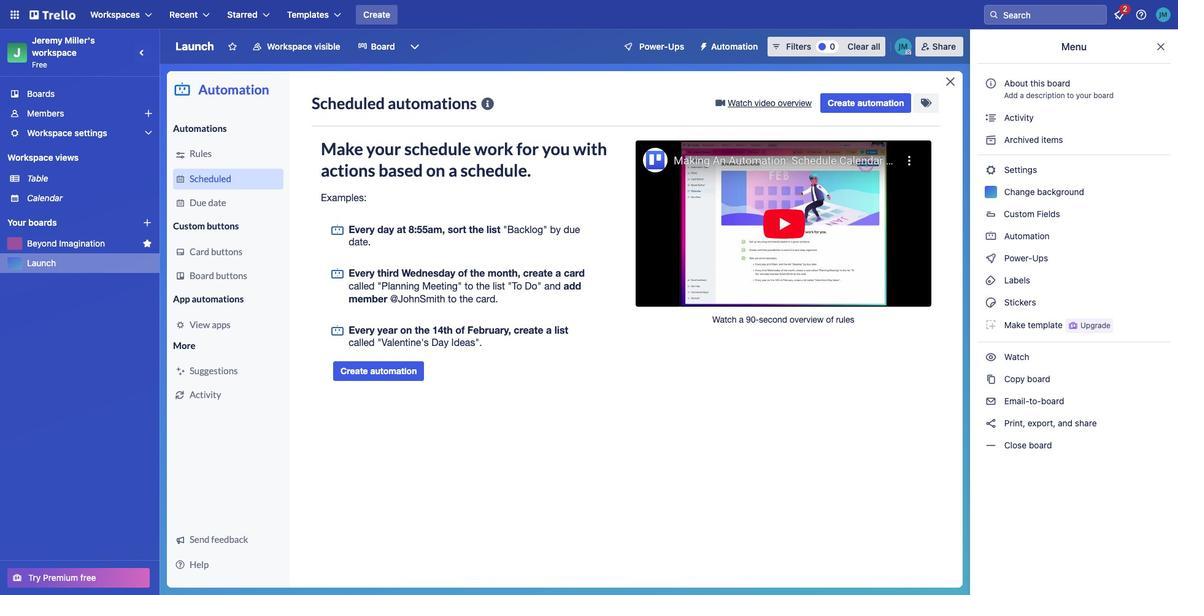 Task type: vqa. For each thing, say whether or not it's contained in the screenshot.
Custom Fields at top right
yes



Task type: locate. For each thing, give the bounding box(es) containing it.
0 vertical spatial power-ups
[[640, 41, 684, 52]]

workspace settings button
[[0, 123, 160, 143]]

sm image for activity
[[985, 112, 997, 124]]

settings
[[74, 128, 107, 138]]

sm image inside close board link
[[985, 440, 997, 452]]

j link
[[7, 43, 27, 63]]

sm image
[[985, 112, 997, 124], [985, 164, 997, 176], [985, 230, 997, 242], [985, 274, 997, 287], [985, 296, 997, 309], [985, 351, 997, 363], [985, 373, 997, 385]]

calendar link
[[27, 192, 152, 204]]

boards
[[28, 217, 57, 228]]

visible
[[314, 41, 340, 52]]

4 sm image from the top
[[985, 274, 997, 287]]

sm image for archived items
[[985, 134, 997, 146]]

1 vertical spatial power-ups
[[1002, 253, 1051, 263]]

sm image inside power-ups link
[[985, 252, 997, 265]]

0
[[830, 41, 836, 52]]

clear all
[[848, 41, 881, 52]]

sm image inside stickers 'link'
[[985, 296, 997, 309]]

1 sm image from the top
[[985, 112, 997, 124]]

sm image inside the copy board link
[[985, 373, 997, 385]]

custom fields
[[1004, 209, 1061, 219]]

workspace
[[32, 47, 77, 58]]

views
[[55, 152, 79, 163]]

workspace
[[267, 41, 312, 52], [27, 128, 72, 138], [7, 152, 53, 163]]

board link
[[350, 37, 403, 56]]

upgrade
[[1081, 321, 1111, 330]]

items
[[1042, 134, 1064, 145]]

sm image inside labels link
[[985, 274, 997, 287]]

workspaces
[[90, 9, 140, 20]]

beyond
[[27, 238, 57, 249]]

try premium free button
[[7, 568, 150, 588]]

workspace down members
[[27, 128, 72, 138]]

sm image for stickers
[[985, 296, 997, 309]]

settings
[[1002, 165, 1037, 175]]

1 horizontal spatial power-
[[1005, 253, 1033, 263]]

sm image for settings
[[985, 164, 997, 176]]

search image
[[989, 10, 999, 20]]

0 horizontal spatial power-
[[640, 41, 668, 52]]

email-to-board link
[[978, 392, 1171, 411]]

table
[[27, 173, 48, 184]]

5 sm image from the top
[[985, 296, 997, 309]]

0 vertical spatial launch
[[176, 40, 214, 53]]

change background link
[[978, 182, 1171, 202]]

0 vertical spatial ups
[[668, 41, 684, 52]]

7 sm image from the top
[[985, 373, 997, 385]]

jeremy miller (jeremymiller198) image right open information menu icon
[[1156, 7, 1171, 22]]

table link
[[27, 172, 152, 185]]

labels link
[[978, 271, 1171, 290]]

premium
[[43, 573, 78, 583]]

board
[[1048, 78, 1071, 88], [1094, 91, 1114, 100], [1028, 374, 1051, 384], [1042, 396, 1065, 406], [1029, 440, 1052, 451]]

2 notifications image
[[1112, 7, 1127, 22]]

sm image inside automation link
[[985, 230, 997, 242]]

and
[[1058, 418, 1073, 428]]

1 vertical spatial automation
[[1002, 231, 1050, 241]]

1 vertical spatial power-
[[1005, 253, 1033, 263]]

custom fields button
[[978, 204, 1171, 224]]

launch
[[176, 40, 214, 53], [27, 258, 56, 268]]

archived items link
[[978, 130, 1171, 150]]

templates button
[[280, 5, 349, 25]]

board down export,
[[1029, 440, 1052, 451]]

workspace visible
[[267, 41, 340, 52]]

0 vertical spatial automation
[[712, 41, 758, 52]]

a
[[1020, 91, 1024, 100]]

workspace for workspace visible
[[267, 41, 312, 52]]

6 sm image from the top
[[985, 351, 997, 363]]

star or unstar board image
[[228, 42, 238, 52]]

sm image inside email-to-board link
[[985, 395, 997, 408]]

0 vertical spatial workspace
[[267, 41, 312, 52]]

copy board link
[[978, 370, 1171, 389]]

1 vertical spatial jeremy miller (jeremymiller198) image
[[895, 38, 912, 55]]

1 horizontal spatial automation
[[1002, 231, 1050, 241]]

2 vertical spatial workspace
[[7, 152, 53, 163]]

sm image inside activity link
[[985, 112, 997, 124]]

1 vertical spatial launch
[[27, 258, 56, 268]]

sm image
[[694, 37, 712, 54], [985, 134, 997, 146], [985, 252, 997, 265], [985, 319, 997, 331], [985, 395, 997, 408], [985, 417, 997, 430], [985, 440, 997, 452]]

sm image inside settings link
[[985, 164, 997, 176]]

your
[[7, 217, 26, 228]]

1 vertical spatial workspace
[[27, 128, 72, 138]]

sm image for automation
[[985, 230, 997, 242]]

starred
[[227, 9, 258, 20]]

sm image inside print, export, and share link
[[985, 417, 997, 430]]

1 horizontal spatial jeremy miller (jeremymiller198) image
[[1156, 7, 1171, 22]]

1 vertical spatial ups
[[1033, 253, 1049, 263]]

0 vertical spatial jeremy miller (jeremymiller198) image
[[1156, 7, 1171, 22]]

sm image for close board
[[985, 440, 997, 452]]

workspace down templates on the left top of the page
[[267, 41, 312, 52]]

sm image inside archived items link
[[985, 134, 997, 146]]

automation
[[712, 41, 758, 52], [1002, 231, 1050, 241]]

power-ups button
[[615, 37, 692, 56]]

sm image for print, export, and share
[[985, 417, 997, 430]]

make template
[[1002, 320, 1063, 330]]

jeremy miller's workspace free
[[32, 35, 97, 69]]

workspace inside popup button
[[27, 128, 72, 138]]

boards link
[[0, 84, 160, 104]]

ups
[[668, 41, 684, 52], [1033, 253, 1049, 263]]

jeremy miller (jeremymiller198) image right all
[[895, 38, 912, 55]]

ups down automation link
[[1033, 253, 1049, 263]]

jeremy miller (jeremymiller198) image
[[1156, 7, 1171, 22], [895, 38, 912, 55]]

sm image for email-to-board
[[985, 395, 997, 408]]

0 vertical spatial power-
[[640, 41, 668, 52]]

change
[[1005, 187, 1035, 197]]

jeremy
[[32, 35, 62, 45]]

power-
[[640, 41, 668, 52], [1005, 253, 1033, 263]]

launch down the beyond
[[27, 258, 56, 268]]

ups left automation button
[[668, 41, 684, 52]]

templates
[[287, 9, 329, 20]]

sm image inside watch link
[[985, 351, 997, 363]]

clear all button
[[843, 37, 886, 56]]

about
[[1005, 78, 1029, 88]]

stickers
[[1002, 297, 1037, 308]]

0 horizontal spatial launch
[[27, 258, 56, 268]]

activity link
[[978, 108, 1171, 128]]

board up to-
[[1028, 374, 1051, 384]]

template
[[1028, 320, 1063, 330]]

power-ups
[[640, 41, 684, 52], [1002, 253, 1051, 263]]

close
[[1005, 440, 1027, 451]]

close board link
[[978, 436, 1171, 455]]

add board image
[[142, 218, 152, 228]]

1 horizontal spatial launch
[[176, 40, 214, 53]]

workspace inside button
[[267, 41, 312, 52]]

0 horizontal spatial automation
[[712, 41, 758, 52]]

share
[[933, 41, 956, 52]]

2 sm image from the top
[[985, 164, 997, 176]]

0 horizontal spatial ups
[[668, 41, 684, 52]]

filters
[[787, 41, 812, 52]]

launch down recent dropdown button
[[176, 40, 214, 53]]

0 horizontal spatial power-ups
[[640, 41, 684, 52]]

export,
[[1028, 418, 1056, 428]]

this member is an admin of this board. image
[[906, 50, 911, 55]]

activity
[[1002, 112, 1034, 123]]

beyond imagination link
[[27, 238, 137, 250]]

sm image for make template
[[985, 319, 997, 331]]

workspace up table
[[7, 152, 53, 163]]

free
[[32, 60, 47, 69]]

3 sm image from the top
[[985, 230, 997, 242]]

sm image inside automation button
[[694, 37, 712, 54]]

sm image for power-ups
[[985, 252, 997, 265]]

stickers link
[[978, 293, 1171, 312]]

watch
[[1002, 352, 1032, 362]]

sm image for copy board
[[985, 373, 997, 385]]

background
[[1038, 187, 1085, 197]]

email-to-board
[[1002, 396, 1065, 406]]

board up print, export, and share
[[1042, 396, 1065, 406]]

to-
[[1030, 396, 1042, 406]]

members
[[27, 108, 64, 118]]



Task type: describe. For each thing, give the bounding box(es) containing it.
workspaces button
[[83, 5, 160, 25]]

create
[[363, 9, 391, 20]]

to
[[1068, 91, 1074, 100]]

power- inside button
[[640, 41, 668, 52]]

beyond imagination
[[27, 238, 105, 249]]

workspace for workspace settings
[[27, 128, 72, 138]]

sm image for watch
[[985, 351, 997, 363]]

automation link
[[978, 227, 1171, 246]]

this
[[1031, 78, 1045, 88]]

board right the your
[[1094, 91, 1114, 100]]

free
[[80, 573, 96, 583]]

close board
[[1002, 440, 1052, 451]]

automation button
[[694, 37, 766, 56]]

workspace for workspace views
[[7, 152, 53, 163]]

watch link
[[978, 347, 1171, 367]]

jeremy miller's workspace link
[[32, 35, 97, 58]]

0 horizontal spatial jeremy miller (jeremymiller198) image
[[895, 38, 912, 55]]

boards
[[27, 88, 55, 99]]

your boards with 2 items element
[[7, 215, 124, 230]]

your boards
[[7, 217, 57, 228]]

j
[[14, 45, 21, 60]]

power-ups inside button
[[640, 41, 684, 52]]

custom
[[1004, 209, 1035, 219]]

automation inside button
[[712, 41, 758, 52]]

archived items
[[1002, 134, 1064, 145]]

copy board
[[1002, 374, 1051, 384]]

create button
[[356, 5, 398, 25]]

description
[[1026, 91, 1065, 100]]

try
[[28, 573, 41, 583]]

menu
[[1062, 41, 1087, 52]]

change background
[[1002, 187, 1085, 197]]

starred button
[[220, 5, 277, 25]]

all
[[871, 41, 881, 52]]

board inside close board link
[[1029, 440, 1052, 451]]

recent button
[[162, 5, 217, 25]]

try premium free
[[28, 573, 96, 583]]

settings link
[[978, 160, 1171, 180]]

starred icon image
[[142, 239, 152, 249]]

back to home image
[[29, 5, 76, 25]]

print, export, and share link
[[978, 414, 1171, 433]]

ups inside button
[[668, 41, 684, 52]]

make
[[1005, 320, 1026, 330]]

workspace navigation collapse icon image
[[134, 44, 151, 61]]

open information menu image
[[1136, 9, 1148, 21]]

labels
[[1002, 275, 1031, 285]]

archived
[[1005, 134, 1040, 145]]

fields
[[1037, 209, 1061, 219]]

customize views image
[[409, 41, 421, 53]]

miller's
[[65, 35, 95, 45]]

Search field
[[999, 6, 1107, 24]]

imagination
[[59, 238, 105, 249]]

1 horizontal spatial power-ups
[[1002, 253, 1051, 263]]

workspace views
[[7, 152, 79, 163]]

workspace visible button
[[245, 37, 348, 56]]

add
[[1004, 91, 1018, 100]]

share button
[[916, 37, 964, 56]]

calendar
[[27, 193, 63, 203]]

share
[[1075, 418, 1097, 428]]

sm image for labels
[[985, 274, 997, 287]]

print, export, and share
[[1002, 418, 1097, 428]]

primary element
[[0, 0, 1179, 29]]

about this board add a description to your board
[[1004, 78, 1114, 100]]

board
[[371, 41, 395, 52]]

members link
[[0, 104, 160, 123]]

board inside the copy board link
[[1028, 374, 1051, 384]]

print,
[[1005, 418, 1026, 428]]

Board name text field
[[169, 37, 220, 56]]

board inside email-to-board link
[[1042, 396, 1065, 406]]

launch inside board name text box
[[176, 40, 214, 53]]

recent
[[169, 9, 198, 20]]

board up to
[[1048, 78, 1071, 88]]

launch link
[[27, 257, 152, 269]]

email-
[[1005, 396, 1030, 406]]

power-ups link
[[978, 249, 1171, 268]]

clear
[[848, 41, 869, 52]]

1 horizontal spatial ups
[[1033, 253, 1049, 263]]



